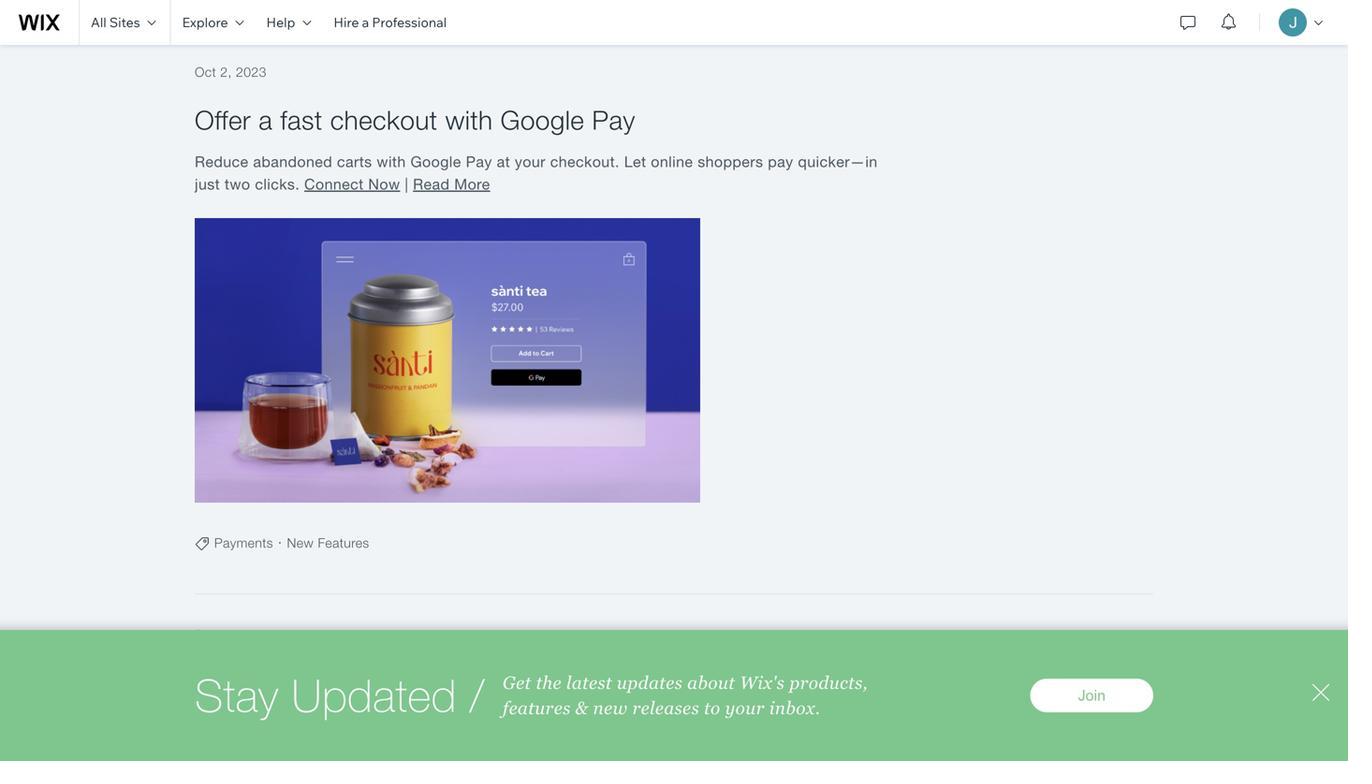 Task type: describe. For each thing, give the bounding box(es) containing it.
sites
[[109, 14, 140, 30]]

professional
[[372, 14, 447, 30]]

a
[[362, 14, 369, 30]]

hire
[[334, 14, 359, 30]]

all sites
[[91, 14, 140, 30]]

help
[[266, 14, 295, 30]]

help button
[[255, 0, 322, 45]]

hire a professional link
[[322, 0, 458, 45]]



Task type: locate. For each thing, give the bounding box(es) containing it.
hire a professional
[[334, 14, 447, 30]]

explore
[[182, 14, 228, 30]]

all
[[91, 14, 106, 30]]



Task type: vqa. For each thing, say whether or not it's contained in the screenshot.
the all sites
yes



